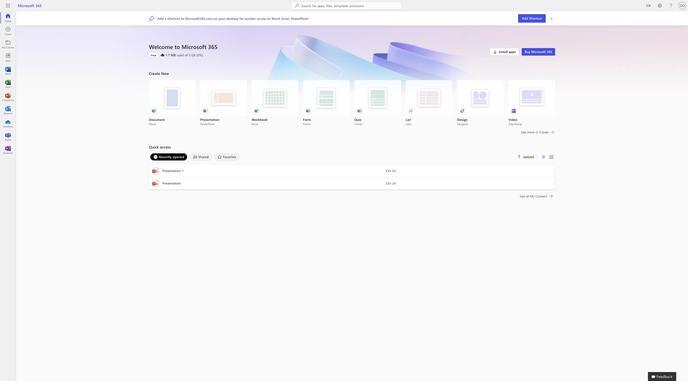 Task type: vqa. For each thing, say whether or not it's contained in the screenshot.
Create "icon"
yes



Task type: describe. For each thing, give the bounding box(es) containing it.
microsoft365.com
[[185, 16, 213, 21]]

5
[[189, 53, 191, 57]]

1.7
[[166, 53, 170, 57]]

content
[[536, 194, 548, 199]]

install
[[499, 50, 508, 54]]

powerpoint.
[[291, 16, 309, 21]]

 button
[[643, 0, 655, 12]]

microsoft inside button
[[532, 50, 546, 54]]

form forms
[[303, 117, 311, 126]]

see more in create
[[521, 130, 549, 134]]

word
[[149, 122, 156, 126]]

1 horizontal spatial to
[[181, 16, 184, 21]]

form
[[303, 117, 311, 122]]

new
[[161, 71, 169, 76]]

feedback
[[657, 374, 673, 379]]

1 horizontal spatial access
[[257, 16, 267, 21]]

install apps button
[[490, 48, 519, 56]]

powerpoint
[[200, 122, 215, 126]]

a
[[165, 16, 167, 21]]

workbook
[[252, 117, 268, 122]]

workbook excel
[[252, 117, 268, 126]]

home image
[[6, 16, 10, 20]]

install apps
[[499, 50, 516, 54]]

(0%)
[[197, 53, 203, 57]]

shared tab
[[189, 153, 213, 161]]

24 for presentation
[[392, 181, 396, 186]]

teams image
[[6, 134, 10, 139]]

name presentation 1 cell
[[149, 167, 386, 175]]

this account doesn't have a microsoft 365 subscription. click to view your benefits. tooltip
[[149, 53, 158, 58]]

microsoft 365
[[18, 3, 42, 8]]

clipchamp
[[509, 122, 522, 126]]

co button
[[677, 0, 689, 11]]

gb
[[191, 53, 196, 57]]

word document image
[[152, 108, 157, 113]]

quick access
[[149, 145, 171, 149]]

design
[[457, 117, 468, 122]]

of
[[185, 53, 188, 57]]

my content image
[[6, 42, 10, 47]]

co
[[681, 4, 685, 7]]

Search box. Suggestions appear as you type. search field
[[302, 2, 402, 9]]

oct for presentation
[[386, 181, 391, 186]]

create new element
[[149, 70, 556, 145]]

none search field inside microsoft 365 banner
[[291, 2, 402, 9]]

add shortcut
[[522, 16, 542, 21]]

quiz
[[355, 117, 362, 122]]

document
[[149, 117, 165, 122]]

add a shortcut to microsoft365.com on your desktop for quicker access to word, excel, powerpoint.
[[158, 16, 309, 21]]

your
[[219, 16, 225, 21]]

forms for quiz
[[355, 122, 362, 126]]

create new
[[149, 71, 169, 76]]

list lists
[[406, 117, 412, 126]]

0 horizontal spatial to
[[175, 43, 180, 50]]

favorites tab
[[213, 153, 241, 161]]

design designer
[[457, 117, 469, 126]]

365 inside microsoft 365 banner
[[35, 3, 42, 8]]

shortcut
[[167, 16, 180, 21]]

on
[[214, 16, 218, 21]]

designer design image
[[460, 108, 465, 113]]

see for see all my content
[[520, 194, 525, 199]]

0 horizontal spatial access
[[160, 145, 171, 149]]

excel workbook image
[[255, 108, 259, 113]]

shortcut
[[530, 16, 542, 21]]

oct 24 for presentation
[[386, 181, 396, 186]]

oct for presentation 1
[[386, 169, 391, 173]]

create inside "see more in create" link
[[540, 130, 549, 134]]

welcome to microsoft 365
[[149, 43, 218, 50]]

1
[[182, 169, 184, 173]]

onenote image
[[6, 148, 10, 152]]

see for see more in create
[[521, 130, 527, 134]]

video
[[509, 117, 518, 122]]

2 vertical spatial presentation
[[162, 181, 181, 186]]

dismiss this dialog image
[[550, 16, 554, 20]]

name presentation cell
[[149, 180, 386, 187]]

a2hs image
[[149, 15, 155, 21]]

word image
[[6, 68, 10, 73]]

0 vertical spatial powerpoint image
[[6, 95, 10, 100]]

forms for form
[[303, 122, 311, 126]]

quick
[[149, 145, 159, 149]]

presentation powerpoint
[[200, 117, 220, 126]]

shared element
[[190, 153, 212, 161]]



Task type: locate. For each thing, give the bounding box(es) containing it.
0 vertical spatial oct
[[386, 169, 391, 173]]

free
[[151, 53, 156, 57]]

video clipchamp
[[509, 117, 522, 126]]

2 horizontal spatial to
[[268, 16, 271, 21]]

1 vertical spatial oct
[[386, 181, 391, 186]]

2 oct from the top
[[386, 181, 391, 186]]

my
[[530, 194, 535, 199]]

1 oct from the top
[[386, 169, 391, 173]]

0 vertical spatial access
[[257, 16, 267, 21]]

favorites element
[[214, 153, 240, 161]]

oct
[[386, 169, 391, 173], [386, 181, 391, 186]]

presentation 1
[[162, 169, 184, 173]]

designer
[[457, 122, 469, 126]]

add
[[522, 16, 529, 21], [158, 16, 164, 21]]

quicker
[[245, 16, 256, 21]]

recently
[[159, 155, 172, 159]]

presentation for 1
[[162, 169, 181, 173]]

oct 24
[[386, 169, 396, 173], [386, 181, 396, 186]]

1 vertical spatial see
[[520, 194, 525, 199]]

add left a
[[158, 16, 164, 21]]

feedback button
[[648, 372, 677, 381]]

excel image
[[6, 82, 10, 86]]

2 forms from the left
[[355, 122, 362, 126]]

excel
[[252, 122, 258, 126]]

see
[[521, 130, 527, 134], [520, 194, 525, 199]]

1 horizontal spatial forms
[[355, 122, 362, 126]]

presentation down presentation 1
[[162, 181, 181, 186]]

more
[[527, 130, 535, 134]]

buy
[[525, 50, 531, 54]]

outlook image
[[6, 108, 10, 113]]

clipchamp video image
[[512, 108, 516, 113]]

1 forms from the left
[[303, 122, 311, 126]]

desktop
[[226, 16, 239, 21]]

0 vertical spatial 24
[[392, 169, 396, 173]]

 upload
[[518, 155, 534, 159]]

to up used
[[175, 43, 180, 50]]

opened
[[173, 155, 184, 159]]

tab list containing recently opened
[[149, 153, 512, 161]]

1 vertical spatial oct 24
[[386, 181, 396, 186]]

excel,
[[282, 16, 290, 21]]

presentation
[[200, 117, 220, 122], [162, 169, 181, 173], [162, 181, 181, 186]]

2 horizontal spatial 365
[[547, 50, 552, 54]]

create
[[149, 71, 160, 76], [540, 130, 549, 134]]

1 vertical spatial access
[[160, 145, 171, 149]]

0 horizontal spatial forms
[[303, 122, 311, 126]]

forms inside form forms
[[303, 122, 311, 126]]

access right quicker
[[257, 16, 267, 21]]

list
[[149, 80, 556, 126]]

designer design image
[[460, 108, 465, 113]]

powerpoint presentation image
[[203, 108, 208, 113]]

powerpoint image for presentation
[[152, 180, 159, 187]]

microsoft 365 banner
[[0, 0, 689, 12]]

0 vertical spatial oct 24
[[386, 169, 396, 173]]

forms survey image
[[306, 108, 311, 113]]

to left word,
[[268, 16, 271, 21]]

lists list image
[[409, 108, 414, 113]]

buy microsoft 365 button
[[522, 48, 556, 56]]

microsoft
[[18, 3, 34, 8], [182, 43, 207, 50], [532, 50, 546, 54]]

shared
[[198, 155, 209, 159]]

1 vertical spatial presentation
[[162, 169, 181, 173]]

2 24 from the top
[[392, 181, 396, 186]]

0 horizontal spatial 365
[[35, 3, 42, 8]]

add for add a shortcut to microsoft365.com on your desktop for quicker access to word, excel, powerpoint.
[[158, 16, 164, 21]]

1 vertical spatial create
[[540, 130, 549, 134]]

powerpoint image for presentation 1
[[152, 167, 159, 175]]

add inside button
[[522, 16, 529, 21]]

add for add shortcut
[[522, 16, 529, 21]]

to right shortcut
[[181, 16, 184, 21]]

0 horizontal spatial microsoft
[[18, 3, 34, 8]]

presentation for powerpoint
[[200, 117, 220, 122]]

recently opened element
[[150, 153, 187, 161]]


[[647, 4, 651, 8]]

create image
[[6, 29, 10, 33]]

all
[[526, 194, 530, 199]]

see more in create link
[[521, 129, 556, 135]]

1 oct 24 from the top
[[386, 169, 396, 173]]


[[549, 195, 553, 198]]

add left shortcut
[[522, 16, 529, 21]]

apps image
[[6, 55, 10, 60]]

powerpoint image
[[6, 95, 10, 100], [152, 167, 159, 175], [152, 180, 159, 187]]

mb
[[171, 53, 176, 57]]

list containing document
[[149, 80, 556, 126]]

create right in
[[540, 130, 549, 134]]

2 horizontal spatial microsoft
[[532, 50, 546, 54]]

navigation
[[0, 11, 16, 157]]

recently opened tab
[[149, 153, 189, 161]]

24 for presentation 1
[[392, 169, 396, 173]]

presentation left 1
[[162, 169, 181, 173]]

2 oct 24 from the top
[[386, 181, 396, 186]]

onedrive image
[[6, 121, 10, 126]]

create left new
[[149, 71, 160, 76]]

for
[[240, 16, 244, 21]]

add shortcut button
[[519, 14, 546, 23]]

microsoft inside banner
[[18, 3, 34, 8]]

apps
[[509, 50, 516, 54]]

buy microsoft 365
[[525, 50, 552, 54]]

0 vertical spatial see
[[521, 130, 527, 134]]

word,
[[272, 16, 281, 21]]

oct 24 for presentation 1
[[386, 169, 396, 173]]

1 horizontal spatial microsoft
[[182, 43, 207, 50]]

2 vertical spatial powerpoint image
[[152, 180, 159, 187]]

1 horizontal spatial create
[[540, 130, 549, 134]]

access up recently
[[160, 145, 171, 149]]

1 vertical spatial 24
[[392, 181, 396, 186]]

1 horizontal spatial add
[[522, 16, 529, 21]]

24
[[392, 169, 396, 173], [392, 181, 396, 186]]

0 vertical spatial presentation
[[200, 117, 220, 122]]

used
[[177, 53, 184, 57]]

see left all
[[520, 194, 525, 199]]

2 add from the left
[[158, 16, 164, 21]]

forms down form
[[303, 122, 311, 126]]

new quiz image
[[357, 108, 362, 113]]

access
[[257, 16, 267, 21], [160, 145, 171, 149]]

favorites
[[223, 155, 236, 159]]

upload
[[524, 155, 534, 159]]

0 vertical spatial create
[[149, 71, 160, 76]]

1 horizontal spatial 365
[[208, 43, 218, 50]]

document word
[[149, 117, 165, 126]]

see left 'more'
[[521, 130, 527, 134]]

quiz forms
[[355, 117, 362, 126]]

None search field
[[291, 2, 402, 9]]

forms
[[303, 122, 311, 126], [355, 122, 362, 126]]

see inside create new element
[[521, 130, 527, 134]]

list
[[406, 117, 411, 122]]


[[518, 155, 522, 159]]

presentation inside create new element
[[200, 117, 220, 122]]

forms down quiz
[[355, 122, 362, 126]]

1 vertical spatial powerpoint image
[[152, 167, 159, 175]]

see all my content
[[520, 194, 548, 199]]

0 horizontal spatial create
[[149, 71, 160, 76]]

365
[[35, 3, 42, 8], [208, 43, 218, 50], [547, 50, 552, 54]]

1 add from the left
[[522, 16, 529, 21]]

0 horizontal spatial add
[[158, 16, 164, 21]]

in
[[536, 130, 539, 134]]

365 inside buy microsoft 365 button
[[547, 50, 552, 54]]

to
[[181, 16, 184, 21], [268, 16, 271, 21], [175, 43, 180, 50]]

1 24 from the top
[[392, 169, 396, 173]]

presentation up 'powerpoint' at the left of the page
[[200, 117, 220, 122]]

lists
[[406, 122, 412, 126]]

tab list
[[149, 153, 512, 161]]

welcome
[[149, 43, 173, 50]]

1.7 mb used of 5 gb (0%)
[[166, 53, 203, 57]]

recently opened
[[159, 155, 184, 159]]



